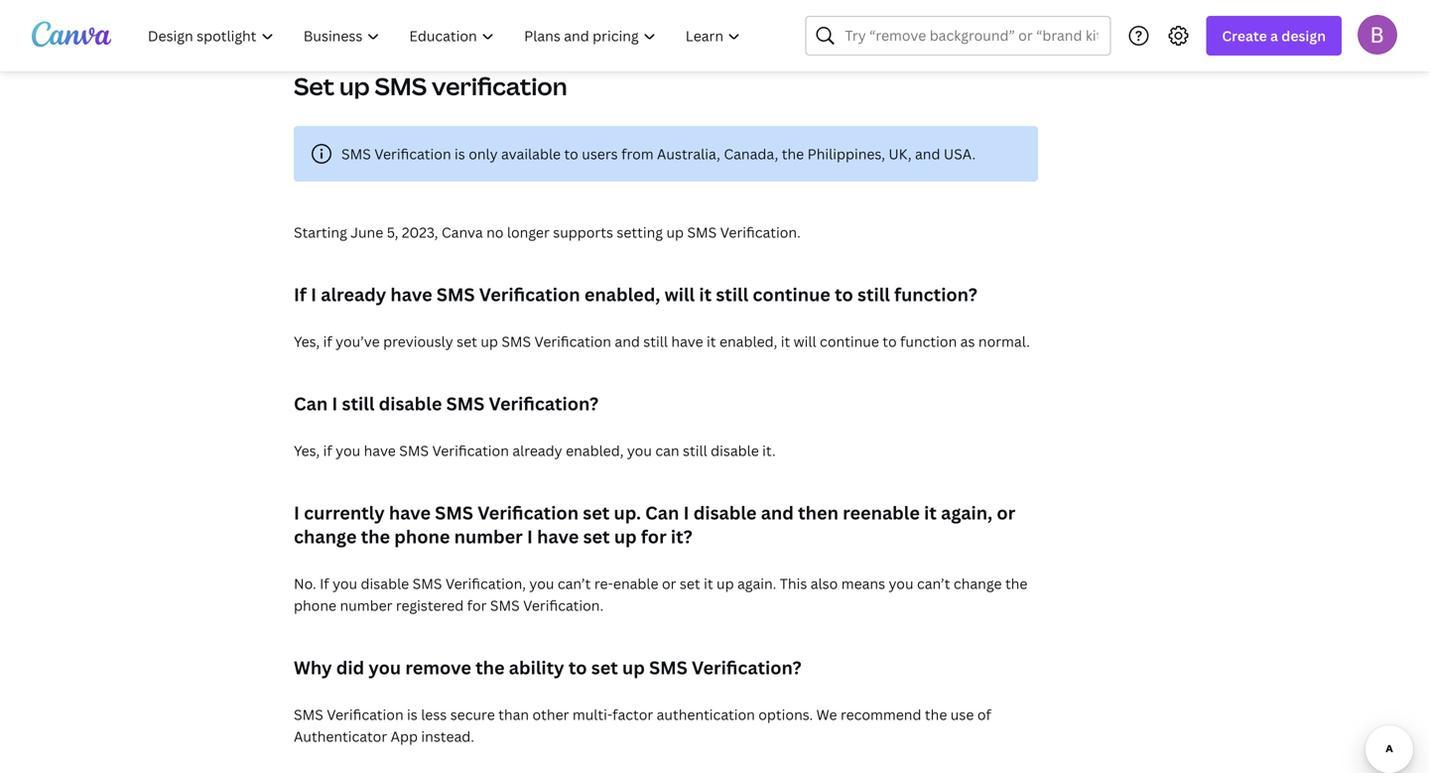 Task type: describe. For each thing, give the bounding box(es) containing it.
re-
[[594, 574, 613, 593]]

is for only
[[455, 144, 465, 163]]

can i still disable sms verification?
[[294, 392, 599, 416]]

create
[[1222, 26, 1267, 45]]

secure
[[450, 705, 495, 724]]

yes, for yes, if you have sms verification already enabled, you can still disable it.
[[294, 441, 320, 460]]

we
[[817, 705, 837, 724]]

verification
[[432, 70, 567, 102]]

verification down if i already have sms verification enabled, will it still continue to still function?
[[535, 332, 611, 351]]

0 horizontal spatial and
[[615, 332, 640, 351]]

did
[[336, 656, 365, 680]]

longer
[[507, 223, 550, 242]]

usa.
[[944, 144, 976, 163]]

sms inside sms verification is less secure than other multi-factor authentication options. we recommend the use of authenticator app instead.
[[294, 705, 323, 724]]

2 horizontal spatial and
[[915, 144, 941, 163]]

create a design button
[[1207, 16, 1342, 56]]

options.
[[759, 705, 813, 724]]

remove
[[405, 656, 471, 680]]

to left function
[[883, 332, 897, 351]]

you right did
[[369, 656, 401, 680]]

available
[[501, 144, 561, 163]]

still left function?
[[858, 282, 890, 307]]

1 vertical spatial will
[[794, 332, 817, 351]]

also
[[811, 574, 838, 593]]

uk,
[[889, 144, 912, 163]]

sms down can i still disable sms verification?
[[399, 441, 429, 460]]

change inside no. if you disable sms verification, you can't re-enable or set it up again. this also means you can't change the phone number registered for sms verification.
[[954, 574, 1002, 593]]

app
[[391, 727, 418, 746]]

sms up factor
[[649, 656, 688, 680]]

0 vertical spatial can
[[294, 392, 328, 416]]

no
[[487, 223, 504, 242]]

or inside no. if you disable sms verification, you can't re-enable or set it up again. this also means you can't change the phone number registered for sms verification.
[[662, 574, 677, 593]]

up right setting at the left top
[[667, 223, 684, 242]]

instead.
[[421, 727, 474, 746]]

australia,
[[657, 144, 721, 163]]

currently
[[304, 501, 385, 525]]

sms down verification,
[[490, 596, 520, 615]]

1 can't from the left
[[558, 574, 591, 593]]

i left the currently
[[294, 501, 300, 525]]

previously
[[383, 332, 453, 351]]

you up the currently
[[336, 441, 361, 460]]

still up the yes, if you've previously set up sms verification and still have it enabled, it will continue to function as normal.
[[716, 282, 749, 307]]

design
[[1282, 26, 1326, 45]]

why did you remove the ability to set up sms verification?
[[294, 656, 802, 680]]

verification down longer
[[479, 282, 580, 307]]

up right set
[[339, 70, 370, 102]]

i down you've
[[332, 392, 338, 416]]

you right verification,
[[530, 574, 554, 593]]

1 horizontal spatial verification?
[[692, 656, 802, 680]]

then
[[798, 501, 839, 525]]

top level navigation element
[[135, 16, 758, 56]]

2 vertical spatial enabled,
[[566, 441, 624, 460]]

starting june 5, 2023, canva no longer supports setting up sms verification.
[[294, 223, 801, 242]]

canva
[[442, 223, 483, 242]]

1 vertical spatial enabled,
[[720, 332, 778, 351]]

function
[[900, 332, 957, 351]]

no. if you disable sms verification, you can't re-enable or set it up again. this also means you can't change the phone number registered for sms verification.
[[294, 574, 1028, 615]]

number inside the i currently have sms verification set up. can i disable and then reenable it again, or change the phone number i have set up for it?
[[454, 525, 523, 549]]

is for less
[[407, 705, 418, 724]]

it.
[[763, 441, 776, 460]]

create a design
[[1222, 26, 1326, 45]]

or inside the i currently have sms verification set up. can i disable and then reenable it again, or change the phone number i have set up for it?
[[997, 501, 1016, 525]]

up.
[[614, 501, 641, 525]]

it inside the i currently have sms verification set up. can i disable and then reenable it again, or change the phone number i have set up for it?
[[924, 501, 937, 525]]

i down starting
[[311, 282, 317, 307]]

set up sms verification
[[294, 70, 567, 102]]

use
[[951, 705, 974, 724]]

to right ability
[[569, 656, 587, 680]]

1 vertical spatial continue
[[820, 332, 879, 351]]

starting
[[294, 223, 347, 242]]

authentication
[[657, 705, 755, 724]]

you right means at bottom right
[[889, 574, 914, 593]]

have down if i already have sms verification enabled, will it still continue to still function?
[[671, 332, 703, 351]]

setting
[[617, 223, 663, 242]]

0 horizontal spatial if
[[294, 282, 307, 307]]

you right no. at the bottom of page
[[333, 574, 358, 593]]

verification inside sms verification is less secure than other multi-factor authentication options. we recommend the use of authenticator app instead.
[[327, 705, 404, 724]]

verification,
[[446, 574, 526, 593]]

i right up.
[[684, 501, 689, 525]]

sms down previously
[[446, 392, 485, 416]]

2 can't from the left
[[917, 574, 951, 593]]

disable inside no. if you disable sms verification, you can't re-enable or set it up again. this also means you can't change the phone number registered for sms verification.
[[361, 574, 409, 593]]

i currently have sms verification set up. can i disable and then reenable it again, or change the phone number i have set up for it?
[[294, 501, 1016, 549]]

0 vertical spatial enabled,
[[585, 282, 660, 307]]

reenable
[[843, 501, 920, 525]]

no.
[[294, 574, 316, 593]]

yes, if you have sms verification already enabled, you can still disable it.
[[294, 441, 776, 460]]

up up factor
[[622, 656, 645, 680]]

factor
[[613, 705, 653, 724]]

verification down "set up sms verification"
[[374, 144, 451, 163]]

verification inside the i currently have sms verification set up. can i disable and then reenable it again, or change the phone number i have set up for it?
[[478, 501, 579, 525]]

than
[[499, 705, 529, 724]]

and inside the i currently have sms verification set up. can i disable and then reenable it again, or change the phone number i have set up for it?
[[761, 501, 794, 525]]

5,
[[387, 223, 399, 242]]

to left function?
[[835, 282, 854, 307]]

1 vertical spatial already
[[513, 441, 563, 460]]

1 horizontal spatial verification.
[[720, 223, 801, 242]]

yes, for yes, if you've previously set up sms verification and still have it enabled, it will continue to function as normal.
[[294, 332, 320, 351]]

you left the can
[[627, 441, 652, 460]]

sms down top level navigation element
[[375, 70, 427, 102]]



Task type: vqa. For each thing, say whether or not it's contained in the screenshot.
"Verification?"
yes



Task type: locate. For each thing, give the bounding box(es) containing it.
0 horizontal spatial will
[[665, 282, 695, 307]]

or right enable
[[662, 574, 677, 593]]

philippines,
[[808, 144, 885, 163]]

sms up can i still disable sms verification?
[[502, 332, 531, 351]]

up inside no. if you disable sms verification, you can't re-enable or set it up again. this also means you can't change the phone number registered for sms verification.
[[717, 574, 734, 593]]

1 vertical spatial for
[[467, 596, 487, 615]]

sms up verification,
[[435, 501, 473, 525]]

to left users
[[564, 144, 579, 163]]

0 vertical spatial continue
[[753, 282, 831, 307]]

0 vertical spatial already
[[321, 282, 386, 307]]

sms up "registered"
[[413, 574, 442, 593]]

you
[[336, 441, 361, 460], [627, 441, 652, 460], [333, 574, 358, 593], [530, 574, 554, 593], [889, 574, 914, 593], [369, 656, 401, 680]]

0 vertical spatial verification?
[[489, 392, 599, 416]]

is inside sms verification is less secure than other multi-factor authentication options. we recommend the use of authenticator app instead.
[[407, 705, 418, 724]]

will
[[665, 282, 695, 307], [794, 332, 817, 351]]

2023,
[[402, 223, 438, 242]]

0 horizontal spatial verification?
[[489, 392, 599, 416]]

function?
[[895, 282, 978, 307]]

again.
[[738, 574, 777, 593]]

Try "remove background" or "brand kit" search field
[[845, 17, 1098, 55]]

1 horizontal spatial can't
[[917, 574, 951, 593]]

june
[[351, 223, 383, 242]]

other
[[533, 705, 569, 724]]

set
[[457, 332, 477, 351], [583, 501, 610, 525], [583, 525, 610, 549], [680, 574, 701, 593], [591, 656, 618, 680]]

up left again.
[[717, 574, 734, 593]]

number
[[454, 525, 523, 549], [340, 596, 393, 615]]

phone inside no. if you disable sms verification, you can't re-enable or set it up again. this also means you can't change the phone number registered for sms verification.
[[294, 596, 337, 615]]

0 vertical spatial verification.
[[720, 223, 801, 242]]

disable
[[379, 392, 442, 416], [711, 441, 759, 460], [694, 501, 757, 525], [361, 574, 409, 593]]

sms up previously
[[437, 282, 475, 307]]

still right the can
[[683, 441, 707, 460]]

if
[[294, 282, 307, 307], [320, 574, 329, 593]]

normal.
[[979, 332, 1030, 351]]

it?
[[671, 525, 693, 549]]

verification down yes, if you have sms verification already enabled, you can still disable it. at the bottom of the page
[[478, 501, 579, 525]]

supports
[[553, 223, 613, 242]]

i down yes, if you have sms verification already enabled, you can still disable it. at the bottom of the page
[[527, 525, 533, 549]]

2 yes, from the top
[[294, 441, 320, 460]]

1 vertical spatial and
[[615, 332, 640, 351]]

2 if from the top
[[323, 441, 332, 460]]

set
[[294, 70, 335, 102]]

users
[[582, 144, 618, 163]]

can
[[656, 441, 680, 460]]

1 vertical spatial change
[[954, 574, 1002, 593]]

1 horizontal spatial or
[[997, 501, 1016, 525]]

ability
[[509, 656, 564, 680]]

still
[[716, 282, 749, 307], [858, 282, 890, 307], [644, 332, 668, 351], [342, 392, 375, 416], [683, 441, 707, 460]]

have right the currently
[[389, 501, 431, 525]]

the inside the i currently have sms verification set up. can i disable and then reenable it again, or change the phone number i have set up for it?
[[361, 525, 390, 549]]

continue
[[753, 282, 831, 307], [820, 332, 879, 351]]

only
[[469, 144, 498, 163]]

enabled,
[[585, 282, 660, 307], [720, 332, 778, 351], [566, 441, 624, 460]]

for left it?
[[641, 525, 667, 549]]

1 vertical spatial verification?
[[692, 656, 802, 680]]

and
[[915, 144, 941, 163], [615, 332, 640, 351], [761, 501, 794, 525]]

number inside no. if you disable sms verification, you can't re-enable or set it up again. this also means you can't change the phone number registered for sms verification.
[[340, 596, 393, 615]]

0 horizontal spatial already
[[321, 282, 386, 307]]

1 horizontal spatial for
[[641, 525, 667, 549]]

1 vertical spatial is
[[407, 705, 418, 724]]

sms verification is only available to users from australia, canada, the philippines, uk, and usa.
[[342, 144, 976, 163]]

verification. inside no. if you disable sms verification, you can't re-enable or set it up again. this also means you can't change the phone number registered for sms verification.
[[523, 596, 604, 615]]

1 horizontal spatial and
[[761, 501, 794, 525]]

change
[[294, 525, 357, 549], [954, 574, 1002, 593]]

for inside the i currently have sms verification set up. can i disable and then reenable it again, or change the phone number i have set up for it?
[[641, 525, 667, 549]]

the inside no. if you disable sms verification, you can't re-enable or set it up again. this also means you can't change the phone number registered for sms verification.
[[1006, 574, 1028, 593]]

1 horizontal spatial change
[[954, 574, 1002, 593]]

0 horizontal spatial can
[[294, 392, 328, 416]]

1 horizontal spatial phone
[[394, 525, 450, 549]]

disable inside the i currently have sms verification set up. can i disable and then reenable it again, or change the phone number i have set up for it?
[[694, 501, 757, 525]]

0 horizontal spatial change
[[294, 525, 357, 549]]

multi-
[[573, 705, 613, 724]]

1 vertical spatial verification.
[[523, 596, 604, 615]]

sms up authenticator
[[294, 705, 323, 724]]

this
[[780, 574, 807, 593]]

enable
[[613, 574, 659, 593]]

sms
[[375, 70, 427, 102], [342, 144, 371, 163], [687, 223, 717, 242], [437, 282, 475, 307], [502, 332, 531, 351], [446, 392, 485, 416], [399, 441, 429, 460], [435, 501, 473, 525], [413, 574, 442, 593], [490, 596, 520, 615], [649, 656, 688, 680], [294, 705, 323, 724]]

as
[[961, 332, 975, 351]]

means
[[842, 574, 886, 593]]

verification? up yes, if you have sms verification already enabled, you can still disable it. at the bottom of the page
[[489, 392, 599, 416]]

have up the currently
[[364, 441, 396, 460]]

number left "registered"
[[340, 596, 393, 615]]

1 horizontal spatial is
[[455, 144, 465, 163]]

sms up june
[[342, 144, 371, 163]]

0 vertical spatial yes,
[[294, 332, 320, 351]]

verification?
[[489, 392, 599, 416], [692, 656, 802, 680]]

0 vertical spatial if
[[323, 332, 332, 351]]

still down you've
[[342, 392, 375, 416]]

0 vertical spatial change
[[294, 525, 357, 549]]

if for you
[[323, 441, 332, 460]]

verification down can i still disable sms verification?
[[432, 441, 509, 460]]

0 horizontal spatial number
[[340, 596, 393, 615]]

change inside the i currently have sms verification set up. can i disable and then reenable it again, or change the phone number i have set up for it?
[[294, 525, 357, 549]]

you've
[[336, 332, 380, 351]]

for inside no. if you disable sms verification, you can't re-enable or set it up again. this also means you can't change the phone number registered for sms verification.
[[467, 596, 487, 615]]

0 vertical spatial for
[[641, 525, 667, 549]]

if i already have sms verification enabled, will it still continue to still function?
[[294, 282, 978, 307]]

0 horizontal spatial or
[[662, 574, 677, 593]]

is left the only
[[455, 144, 465, 163]]

verification. down "re-"
[[523, 596, 604, 615]]

for down verification,
[[467, 596, 487, 615]]

0 vertical spatial phone
[[394, 525, 450, 549]]

bob builder image
[[1358, 15, 1398, 54]]

is left less
[[407, 705, 418, 724]]

yes,
[[294, 332, 320, 351], [294, 441, 320, 460]]

1 vertical spatial number
[[340, 596, 393, 615]]

if for you've
[[323, 332, 332, 351]]

authenticator
[[294, 727, 387, 746]]

have
[[391, 282, 432, 307], [671, 332, 703, 351], [364, 441, 396, 460], [389, 501, 431, 525], [537, 525, 579, 549]]

change down again,
[[954, 574, 1002, 593]]

0 vertical spatial if
[[294, 282, 307, 307]]

have left up.
[[537, 525, 579, 549]]

1 horizontal spatial already
[[513, 441, 563, 460]]

if
[[323, 332, 332, 351], [323, 441, 332, 460]]

if up the currently
[[323, 441, 332, 460]]

and right the uk, on the right top
[[915, 144, 941, 163]]

0 vertical spatial or
[[997, 501, 1016, 525]]

phone up "registered"
[[394, 525, 450, 549]]

is
[[455, 144, 465, 163], [407, 705, 418, 724]]

0 vertical spatial is
[[455, 144, 465, 163]]

can't right means at bottom right
[[917, 574, 951, 593]]

if down starting
[[294, 282, 307, 307]]

yes, if you've previously set up sms verification and still have it enabled, it will continue to function as normal.
[[294, 332, 1030, 351]]

1 horizontal spatial if
[[320, 574, 329, 593]]

why
[[294, 656, 332, 680]]

or
[[997, 501, 1016, 525], [662, 574, 677, 593]]

or right again,
[[997, 501, 1016, 525]]

0 vertical spatial will
[[665, 282, 695, 307]]

1 vertical spatial yes,
[[294, 441, 320, 460]]

can
[[294, 392, 328, 416], [645, 501, 679, 525]]

the
[[782, 144, 804, 163], [361, 525, 390, 549], [1006, 574, 1028, 593], [476, 656, 505, 680], [925, 705, 947, 724]]

if left you've
[[323, 332, 332, 351]]

2 vertical spatial and
[[761, 501, 794, 525]]

phone down no. at the bottom of page
[[294, 596, 337, 615]]

up up enable
[[614, 525, 637, 549]]

disable down previously
[[379, 392, 442, 416]]

1 yes, from the top
[[294, 332, 320, 351]]

disable up "registered"
[[361, 574, 409, 593]]

1 vertical spatial phone
[[294, 596, 337, 615]]

1 vertical spatial can
[[645, 501, 679, 525]]

verification. down "canada,"
[[720, 223, 801, 242]]

it
[[699, 282, 712, 307], [707, 332, 716, 351], [781, 332, 790, 351], [924, 501, 937, 525], [704, 574, 713, 593]]

if right no. at the bottom of page
[[320, 574, 329, 593]]

disable left it.
[[711, 441, 759, 460]]

the inside sms verification is less secure than other multi-factor authentication options. we recommend the use of authenticator app instead.
[[925, 705, 947, 724]]

verification up authenticator
[[327, 705, 404, 724]]

sms right setting at the left top
[[687, 223, 717, 242]]

it inside no. if you disable sms verification, you can't re-enable or set it up again. this also means you can't change the phone number registered for sms verification.
[[704, 574, 713, 593]]

number up verification,
[[454, 525, 523, 549]]

0 horizontal spatial phone
[[294, 596, 337, 615]]

registered
[[396, 596, 464, 615]]

can inside the i currently have sms verification set up. can i disable and then reenable it again, or change the phone number i have set up for it?
[[645, 501, 679, 525]]

1 if from the top
[[323, 332, 332, 351]]

0 horizontal spatial is
[[407, 705, 418, 724]]

i
[[311, 282, 317, 307], [332, 392, 338, 416], [294, 501, 300, 525], [684, 501, 689, 525], [527, 525, 533, 549]]

can't
[[558, 574, 591, 593], [917, 574, 951, 593]]

canada,
[[724, 144, 779, 163]]

verification.
[[720, 223, 801, 242], [523, 596, 604, 615]]

of
[[978, 705, 992, 724]]

0 horizontal spatial verification.
[[523, 596, 604, 615]]

up
[[339, 70, 370, 102], [667, 223, 684, 242], [481, 332, 498, 351], [614, 525, 637, 549], [717, 574, 734, 593], [622, 656, 645, 680]]

0 vertical spatial number
[[454, 525, 523, 549]]

1 horizontal spatial will
[[794, 332, 817, 351]]

if inside no. if you disable sms verification, you can't re-enable or set it up again. this also means you can't change the phone number registered for sms verification.
[[320, 574, 329, 593]]

1 horizontal spatial number
[[454, 525, 523, 549]]

already
[[321, 282, 386, 307], [513, 441, 563, 460]]

up inside the i currently have sms verification set up. can i disable and then reenable it again, or change the phone number i have set up for it?
[[614, 525, 637, 549]]

1 vertical spatial if
[[320, 574, 329, 593]]

again,
[[941, 501, 993, 525]]

from
[[622, 144, 654, 163]]

change up no. at the bottom of page
[[294, 525, 357, 549]]

phone inside the i currently have sms verification set up. can i disable and then reenable it again, or change the phone number i have set up for it?
[[394, 525, 450, 549]]

less
[[421, 705, 447, 724]]

have up previously
[[391, 282, 432, 307]]

1 vertical spatial or
[[662, 574, 677, 593]]

yes, left you've
[[294, 332, 320, 351]]

0 vertical spatial and
[[915, 144, 941, 163]]

0 horizontal spatial can't
[[558, 574, 591, 593]]

up right previously
[[481, 332, 498, 351]]

verification
[[374, 144, 451, 163], [479, 282, 580, 307], [535, 332, 611, 351], [432, 441, 509, 460], [478, 501, 579, 525], [327, 705, 404, 724]]

disable right it?
[[694, 501, 757, 525]]

yes, up the currently
[[294, 441, 320, 460]]

set inside no. if you disable sms verification, you can't re-enable or set it up again. this also means you can't change the phone number registered for sms verification.
[[680, 574, 701, 593]]

verification? up options.
[[692, 656, 802, 680]]

sms inside the i currently have sms verification set up. can i disable and then reenable it again, or change the phone number i have set up for it?
[[435, 501, 473, 525]]

sms verification is less secure than other multi-factor authentication options. we recommend the use of authenticator app instead.
[[294, 705, 992, 746]]

still down if i already have sms verification enabled, will it still continue to still function?
[[644, 332, 668, 351]]

for
[[641, 525, 667, 549], [467, 596, 487, 615]]

1 vertical spatial if
[[323, 441, 332, 460]]

and down if i already have sms verification enabled, will it still continue to still function?
[[615, 332, 640, 351]]

to
[[564, 144, 579, 163], [835, 282, 854, 307], [883, 332, 897, 351], [569, 656, 587, 680]]

1 horizontal spatial can
[[645, 501, 679, 525]]

0 horizontal spatial for
[[467, 596, 487, 615]]

and left then
[[761, 501, 794, 525]]

recommend
[[841, 705, 922, 724]]

a
[[1271, 26, 1279, 45]]

can't left "re-"
[[558, 574, 591, 593]]



